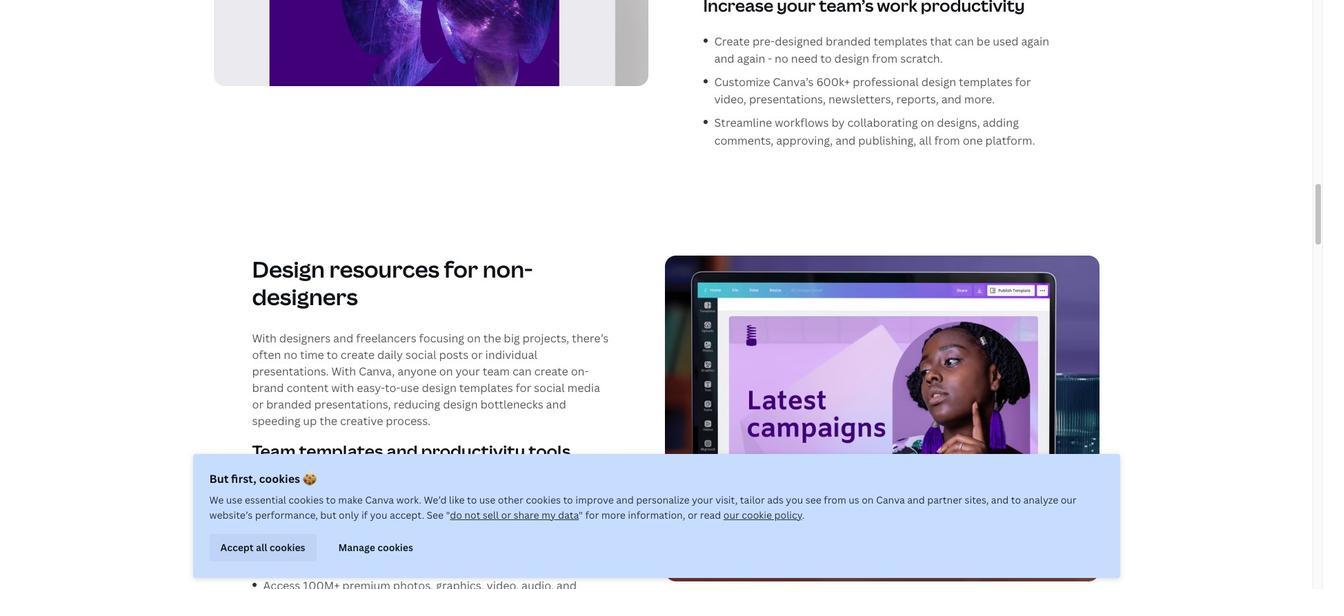 Task type: locate. For each thing, give the bounding box(es) containing it.
the right up at left
[[320, 414, 337, 429]]

with
[[331, 381, 354, 396], [368, 497, 390, 512]]

canva's down need
[[773, 74, 814, 90]]

2 horizontal spatial by
[[832, 115, 845, 130]]

no inside with designers and freelancers focusing on the big projects, there's often no time to create daily social posts or individual presentations. with canva, anyone on your team can create on- brand content with easy-to-use design templates for social media or branded presentations, reducing design bottlenecks and speeding up the creative process.
[[284, 348, 297, 363]]

your up the elements
[[412, 520, 436, 536]]

your up read
[[692, 494, 713, 507]]

your inside with designers and freelancers focusing on the big projects, there's often no time to create daily social posts or individual presentations. with canva, anyone on your team can create on- brand content with easy-to-use design templates for social media or branded presentations, reducing design bottlenecks and speeding up the creative process.
[[456, 364, 480, 380]]

0 horizontal spatial all
[[256, 541, 267, 554]]

1 horizontal spatial team
[[483, 364, 510, 380]]

by
[[832, 115, 845, 130], [478, 480, 491, 495], [340, 520, 353, 536]]

1 horizontal spatial with
[[368, 497, 390, 512]]

cookies inside button
[[270, 541, 305, 554]]

1 horizontal spatial brand
[[306, 520, 338, 536]]

presentations, up creative
[[314, 397, 391, 413]]

0 horizontal spatial brand
[[252, 381, 284, 396]]

for
[[1015, 74, 1031, 90], [444, 255, 478, 284], [516, 381, 531, 396], [585, 509, 599, 522], [443, 538, 459, 553]]

to right need
[[820, 51, 832, 66]]

by inside streamline workflows by collaborating on designs, adding comments, approving, and publishing, all from one platform.
[[832, 115, 845, 130]]

consistency
[[461, 538, 525, 553]]

0 horizontal spatial canva
[[365, 494, 394, 507]]

reducing
[[394, 397, 440, 413]]

0 vertical spatial designers
[[252, 282, 358, 312]]

by inside get your entire team producing content by customizing branded templates with canva's drag-and-drop design tools.
[[478, 480, 491, 495]]

get your entire team producing content by customizing branded templates with canva's drag-and-drop design tools.
[[263, 480, 584, 512]]

2 vertical spatial from
[[824, 494, 846, 507]]

1 horizontal spatial no
[[775, 51, 788, 66]]

from inside streamline workflows by collaborating on designs, adding comments, approving, and publishing, all from one platform.
[[934, 133, 960, 148]]

0 horizontal spatial "
[[446, 509, 450, 522]]

design inside get your entire team producing content by customizing branded templates with canva's drag-and-drop design tools.
[[517, 497, 552, 512]]

us
[[849, 494, 859, 507]]

can
[[955, 34, 974, 49], [512, 364, 532, 380]]

again right used
[[1021, 34, 1049, 49]]

and down drop
[[506, 520, 526, 536]]

on right stay
[[289, 520, 303, 536]]

brand down presentations.
[[252, 381, 284, 396]]

templates up scratch.
[[874, 34, 927, 49]]

0 vertical spatial all
[[919, 133, 932, 148]]

canva's
[[773, 74, 814, 90], [393, 497, 434, 512]]

and left freelancers
[[333, 331, 353, 346]]

0 horizontal spatial from
[[824, 494, 846, 507]]

share
[[514, 509, 539, 522]]

uploading
[[356, 520, 409, 536]]

canva right us
[[876, 494, 905, 507]]

and right bottlenecks
[[546, 397, 566, 413]]

do not sell or share my data " for more information, or read our cookie policy .
[[450, 509, 805, 522]]

0 horizontal spatial you
[[370, 509, 387, 522]]

1 vertical spatial the
[[320, 414, 337, 429]]

0 vertical spatial canva's
[[773, 74, 814, 90]]

0 horizontal spatial no
[[284, 348, 297, 363]]

by down newsletters,
[[832, 115, 845, 130]]

0 vertical spatial with
[[331, 381, 354, 396]]

branded up speeding
[[266, 397, 312, 413]]

cookies down uploading at the bottom
[[377, 541, 413, 554]]

for inside design resources for non- designers
[[444, 255, 478, 284]]

with left easy-
[[331, 381, 354, 396]]

you right 'if'
[[370, 509, 387, 522]]

or left read
[[688, 509, 698, 522]]

0 vertical spatial our
[[1061, 494, 1077, 507]]

design inside customize canva's 600k+ professional design templates for video, presentations, newsletters, reports, and more.
[[921, 74, 956, 90]]

branded inside get your entire team producing content by customizing branded templates with canva's drag-and-drop design tools.
[[263, 497, 308, 512]]

1 vertical spatial with
[[331, 364, 356, 380]]

manage cookies button
[[327, 535, 424, 562]]

or right posts
[[471, 348, 483, 363]]

design resources for non- designers
[[252, 255, 533, 312]]

with up uploading at the bottom
[[368, 497, 390, 512]]

create
[[341, 348, 375, 363], [534, 364, 568, 380]]

branded up 600k+
[[826, 34, 871, 49]]

brand inside with designers and freelancers focusing on the big projects, there's often no time to create daily social posts or individual presentations. with canva, anyone on your team can create on- brand content with easy-to-use design templates for social media or branded presentations, reducing design bottlenecks and speeding up the creative process.
[[252, 381, 284, 396]]

1 vertical spatial canva's
[[393, 497, 434, 512]]

templates
[[874, 34, 927, 49], [959, 74, 1013, 90], [459, 381, 513, 396], [299, 440, 383, 463], [311, 497, 365, 512]]

from left us
[[824, 494, 846, 507]]

0 horizontal spatial team
[[346, 480, 373, 495]]

all inside button
[[256, 541, 267, 554]]

can inside with designers and freelancers focusing on the big projects, there's often no time to create daily social posts or individual presentations. with canva, anyone on your team can create on- brand content with easy-to-use design templates for social media or branded presentations, reducing design bottlenecks and speeding up the creative process.
[[512, 364, 532, 380]]

.
[[802, 509, 805, 522]]

2 " from the left
[[579, 509, 583, 522]]

canva
[[365, 494, 394, 507], [876, 494, 905, 507]]

1 vertical spatial no
[[284, 348, 297, 363]]

but
[[320, 509, 336, 522]]

1 vertical spatial can
[[512, 364, 532, 380]]

for up bottlenecks
[[516, 381, 531, 396]]

0 horizontal spatial content
[[287, 381, 329, 396]]

and inside create pre-designed branded templates that can be used again and again - no need to design from scratch.
[[714, 51, 734, 66]]

to inside create pre-designed branded templates that can be used again and again - no need to design from scratch.
[[820, 51, 832, 66]]

use up reducing
[[400, 381, 419, 396]]

see
[[427, 509, 444, 522]]

templates down creative
[[299, 440, 383, 463]]

1 vertical spatial designers
[[279, 331, 331, 346]]

for down used
[[1015, 74, 1031, 90]]

big
[[504, 331, 520, 346]]

social left the media
[[534, 381, 565, 396]]

0 vertical spatial branded
[[826, 34, 871, 49]]

0 horizontal spatial social
[[406, 348, 436, 363]]

team down individual
[[483, 364, 510, 380]]

permissions.
[[263, 556, 330, 571]]

0 horizontal spatial can
[[512, 364, 532, 380]]

from inside we use essential cookies to make canva work. we'd like to use other cookies to improve and personalize your visit, tailor ads you see from us on canva and partner sites, and to analyze our website's performance, but only if you accept. see "
[[824, 494, 846, 507]]

website's
[[209, 509, 253, 522]]

0 horizontal spatial presentations,
[[314, 397, 391, 413]]

by up and-
[[478, 480, 491, 495]]

no up presentations.
[[284, 348, 297, 363]]

all down stay
[[256, 541, 267, 554]]

1 vertical spatial from
[[934, 133, 960, 148]]

templates inside customize canva's 600k+ professional design templates for video, presentations, newsletters, reports, and more.
[[959, 74, 1013, 90]]

daily
[[377, 348, 403, 363]]

cookies up permissions.
[[270, 541, 305, 554]]

" right see
[[446, 509, 450, 522]]

our inside we use essential cookies to make canva work. we'd like to use other cookies to improve and personalize your visit, tailor ads you see from us on canva and partner sites, and to analyze our website's performance, but only if you accept. see "
[[1061, 494, 1077, 507]]

on-
[[571, 364, 589, 380]]

content inside get your entire team producing content by customizing branded templates with canva's drag-and-drop design tools.
[[433, 480, 475, 495]]

productivity
[[421, 440, 525, 463]]

team up 'if'
[[346, 480, 373, 495]]

design
[[252, 255, 325, 284]]

use up sell
[[479, 494, 496, 507]]

can left be
[[955, 34, 974, 49]]

1 vertical spatial our
[[723, 509, 739, 522]]

your inside stay on brand by uploading your logos, fonts, and colors to brand kits, then locking elements for consistency and setting permissions.
[[412, 520, 436, 536]]

1 vertical spatial create
[[534, 364, 568, 380]]

design inside create pre-designed branded templates that can be used again and again - no need to design from scratch.
[[834, 51, 869, 66]]

presentations, up "workflows"
[[749, 92, 826, 107]]

cookies
[[259, 472, 300, 487], [289, 494, 324, 507], [526, 494, 561, 507], [270, 541, 305, 554], [377, 541, 413, 554]]

for down logos,
[[443, 538, 459, 553]]

0 vertical spatial from
[[872, 51, 898, 66]]

1 vertical spatial presentations,
[[314, 397, 391, 413]]

but
[[209, 472, 229, 487]]

branded inside with designers and freelancers focusing on the big projects, there's often no time to create daily social posts or individual presentations. with canva, anyone on your team can create on- brand content with easy-to-use design templates for social media or branded presentations, reducing design bottlenecks and speeding up the creative process.
[[266, 397, 312, 413]]

1 horizontal spatial the
[[483, 331, 501, 346]]

cookies up "essential"
[[259, 472, 300, 487]]

from down designs,
[[934, 133, 960, 148]]

0 vertical spatial content
[[287, 381, 329, 396]]

and down collaborating
[[836, 133, 856, 148]]

all
[[919, 133, 932, 148], [256, 541, 267, 554]]

0 vertical spatial team
[[483, 364, 510, 380]]

up
[[303, 414, 317, 429]]

cookies inside 'button'
[[377, 541, 413, 554]]

1 vertical spatial all
[[256, 541, 267, 554]]

1 horizontal spatial content
[[433, 480, 475, 495]]

tailor
[[740, 494, 765, 507]]

more.
[[964, 92, 995, 107]]

0 horizontal spatial create
[[341, 348, 375, 363]]

1 horizontal spatial from
[[872, 51, 898, 66]]

your down posts
[[456, 364, 480, 380]]

0 vertical spatial can
[[955, 34, 974, 49]]

0 horizontal spatial with
[[331, 381, 354, 396]]

0 horizontal spatial use
[[226, 494, 242, 507]]

can down individual
[[512, 364, 532, 380]]

from up the professional
[[872, 51, 898, 66]]

need
[[791, 51, 818, 66]]

1 horizontal spatial use
[[400, 381, 419, 396]]

0 horizontal spatial canva's
[[393, 497, 434, 512]]

all inside streamline workflows by collaborating on designs, adding comments, approving, and publishing, all from one platform.
[[919, 133, 932, 148]]

accept.
[[390, 509, 424, 522]]

and down 'create'
[[714, 51, 734, 66]]

1 horizontal spatial all
[[919, 133, 932, 148]]

from
[[872, 51, 898, 66], [934, 133, 960, 148], [824, 494, 846, 507]]

on right us
[[862, 494, 874, 507]]

0 vertical spatial by
[[832, 115, 845, 130]]

there's
[[572, 331, 609, 346]]

0 horizontal spatial our
[[723, 509, 739, 522]]

1 vertical spatial by
[[478, 480, 491, 495]]

1 canva from the left
[[365, 494, 394, 507]]

team
[[252, 440, 296, 463]]

stay on brand by uploading your logos, fonts, and colors to brand kits, then locking elements for consistency and setting permissions.
[[263, 520, 587, 571]]

1 vertical spatial social
[[534, 381, 565, 396]]

2 canva from the left
[[876, 494, 905, 507]]

get
[[263, 480, 282, 495]]

branded down get on the left of the page
[[263, 497, 308, 512]]

logos,
[[439, 520, 470, 536]]

0 vertical spatial presentations,
[[749, 92, 826, 107]]

analyze
[[1023, 494, 1058, 507]]

our down visit,
[[723, 509, 739, 522]]

publishing,
[[858, 133, 916, 148]]

streamline
[[714, 115, 772, 130]]

2 vertical spatial branded
[[263, 497, 308, 512]]

1 vertical spatial team
[[346, 480, 373, 495]]

and up designs,
[[941, 92, 962, 107]]

your right get on the left of the page
[[285, 480, 309, 495]]

to inside with designers and freelancers focusing on the big projects, there's often no time to create daily social posts or individual presentations. with canva, anyone on your team can create on- brand content with easy-to-use design templates for social media or branded presentations, reducing design bottlenecks and speeding up the creative process.
[[327, 348, 338, 363]]

platform.
[[986, 133, 1035, 148]]

ui - presentations image
[[665, 256, 1099, 582]]

our cookie policy link
[[723, 509, 802, 522]]

1 vertical spatial with
[[368, 497, 390, 512]]

1 horizontal spatial our
[[1061, 494, 1077, 507]]

templates down entire
[[311, 497, 365, 512]]

data
[[558, 509, 579, 522]]

or right sell
[[501, 509, 511, 522]]

and down process.
[[387, 440, 418, 463]]

on
[[921, 115, 934, 130], [467, 331, 481, 346], [439, 364, 453, 380], [862, 494, 874, 507], [289, 520, 303, 536]]

0 horizontal spatial again
[[737, 51, 765, 66]]

no
[[775, 51, 788, 66], [284, 348, 297, 363]]

2 horizontal spatial from
[[934, 133, 960, 148]]

0 vertical spatial brand
[[252, 381, 284, 396]]

design up reports,
[[921, 74, 956, 90]]

create left on-
[[534, 364, 568, 380]]

social
[[406, 348, 436, 363], [534, 381, 565, 396]]

sites,
[[965, 494, 989, 507]]

and
[[714, 51, 734, 66], [941, 92, 962, 107], [836, 133, 856, 148], [333, 331, 353, 346], [546, 397, 566, 413], [387, 440, 418, 463], [616, 494, 634, 507], [907, 494, 925, 507], [991, 494, 1009, 507], [506, 520, 526, 536], [528, 538, 548, 553]]

1 horizontal spatial canva
[[876, 494, 905, 507]]

with up often
[[252, 331, 277, 346]]

0 vertical spatial no
[[775, 51, 788, 66]]

scratch.
[[900, 51, 943, 66]]

canva's down the producing
[[393, 497, 434, 512]]

create up canva, at the left of the page
[[341, 348, 375, 363]]

media
[[567, 381, 600, 396]]

no inside create pre-designed branded templates that can be used again and again - no need to design from scratch.
[[775, 51, 788, 66]]

no right -
[[775, 51, 788, 66]]

to
[[820, 51, 832, 66], [327, 348, 338, 363], [326, 494, 336, 507], [467, 494, 477, 507], [563, 494, 573, 507], [1011, 494, 1021, 507], [565, 520, 576, 536]]

cookies up my
[[526, 494, 561, 507]]

brand
[[252, 381, 284, 396], [306, 520, 338, 536]]

1 horizontal spatial "
[[579, 509, 583, 522]]

locking
[[351, 538, 388, 553]]

the left big on the bottom of page
[[483, 331, 501, 346]]

first,
[[231, 472, 256, 487]]

you up policy
[[786, 494, 803, 507]]

creative
[[340, 414, 383, 429]]

kits,
[[298, 538, 321, 553]]

we use essential cookies to make canva work. we'd like to use other cookies to improve and personalize your visit, tailor ads you see from us on canva and partner sites, and to analyze our website's performance, but only if you accept. see "
[[209, 494, 1077, 522]]

with left canva, at the left of the page
[[331, 364, 356, 380]]

to left analyze
[[1011, 494, 1021, 507]]

approving,
[[776, 133, 833, 148]]

brand
[[263, 538, 295, 553]]

by inside stay on brand by uploading your logos, fonts, and colors to brand kits, then locking elements for consistency and setting permissions.
[[340, 520, 353, 536]]

social up anyone
[[406, 348, 436, 363]]

use inside with designers and freelancers focusing on the big projects, there's often no time to create daily social posts or individual presentations. with canva, anyone on your team can create on- brand content with easy-to-use design templates for social media or branded presentations, reducing design bottlenecks and speeding up the creative process.
[[400, 381, 419, 396]]

1 vertical spatial content
[[433, 480, 475, 495]]

for left non-
[[444, 255, 478, 284]]

brand up kits,
[[306, 520, 338, 536]]

by up then
[[340, 520, 353, 536]]

your
[[456, 364, 480, 380], [285, 480, 309, 495], [692, 494, 713, 507], [412, 520, 436, 536]]

use up website's at bottom
[[226, 494, 242, 507]]

to up but
[[326, 494, 336, 507]]

0 vertical spatial with
[[252, 331, 277, 346]]

1 horizontal spatial by
[[478, 480, 491, 495]]

"
[[446, 509, 450, 522], [579, 509, 583, 522]]

1 vertical spatial branded
[[266, 397, 312, 413]]

0 horizontal spatial by
[[340, 520, 353, 536]]

design down customizing on the left
[[517, 497, 552, 512]]

team inside get your entire team producing content by customizing branded templates with canva's drag-and-drop design tools.
[[346, 480, 373, 495]]

our right analyze
[[1061, 494, 1077, 507]]

content down presentations.
[[287, 381, 329, 396]]

that
[[930, 34, 952, 49]]

templates up more.
[[959, 74, 1013, 90]]

1 horizontal spatial again
[[1021, 34, 1049, 49]]

content up drag-
[[433, 480, 475, 495]]

to right time
[[327, 348, 338, 363]]

1 " from the left
[[446, 509, 450, 522]]

templates up bottlenecks
[[459, 381, 513, 396]]

0 vertical spatial social
[[406, 348, 436, 363]]

0 vertical spatial you
[[786, 494, 803, 507]]

1 horizontal spatial can
[[955, 34, 974, 49]]

producing
[[376, 480, 430, 495]]

with
[[252, 331, 277, 346], [331, 364, 356, 380]]

600k+
[[816, 74, 850, 90]]

on down reports,
[[921, 115, 934, 130]]

presentations, inside with designers and freelancers focusing on the big projects, there's often no time to create daily social posts or individual presentations. with canva, anyone on your team can create on- brand content with easy-to-use design templates for social media or branded presentations, reducing design bottlenecks and speeding up the creative process.
[[314, 397, 391, 413]]

1 vertical spatial brand
[[306, 520, 338, 536]]

easy-
[[357, 381, 385, 396]]

all right the publishing,
[[919, 133, 932, 148]]

to up setting
[[565, 520, 576, 536]]

other
[[498, 494, 523, 507]]

2 vertical spatial by
[[340, 520, 353, 536]]

1 horizontal spatial presentations,
[[749, 92, 826, 107]]

for down the improve
[[585, 509, 599, 522]]

canva up 'if'
[[365, 494, 394, 507]]

again left -
[[737, 51, 765, 66]]

design up 600k+
[[834, 51, 869, 66]]

to inside stay on brand by uploading your logos, fonts, and colors to brand kits, then locking elements for consistency and setting permissions.
[[565, 520, 576, 536]]

" down the improve
[[579, 509, 583, 522]]

1 horizontal spatial canva's
[[773, 74, 814, 90]]

cookies down 🍪
[[289, 494, 324, 507]]



Task type: describe. For each thing, give the bounding box(es) containing it.
on inside stay on brand by uploading your logos, fonts, and colors to brand kits, then locking elements for consistency and setting permissions.
[[289, 520, 303, 536]]

designed
[[775, 34, 823, 49]]

accept all cookies button
[[209, 535, 316, 562]]

0 vertical spatial again
[[1021, 34, 1049, 49]]

time
[[300, 348, 324, 363]]

policy
[[774, 509, 802, 522]]

with inside with designers and freelancers focusing on the big projects, there's often no time to create daily social posts or individual presentations. with canva, anyone on your team can create on- brand content with easy-to-use design templates for social media or branded presentations, reducing design bottlenecks and speeding up the creative process.
[[331, 381, 354, 396]]

one
[[963, 133, 983, 148]]

to-
[[385, 381, 401, 396]]

canva's inside customize canva's 600k+ professional design templates for video, presentations, newsletters, reports, and more.
[[773, 74, 814, 90]]

pre-
[[753, 34, 775, 49]]

adding
[[983, 115, 1019, 130]]

improve
[[575, 494, 614, 507]]

from inside create pre-designed branded templates that can be used again and again - no need to design from scratch.
[[872, 51, 898, 66]]

content inside with designers and freelancers focusing on the big projects, there's often no time to create daily social posts or individual presentations. with canva, anyone on your team can create on- brand content with easy-to-use design templates for social media or branded presentations, reducing design bottlenecks and speeding up the creative process.
[[287, 381, 329, 396]]

individual
[[485, 348, 538, 363]]

professional
[[853, 74, 919, 90]]

and-
[[464, 497, 489, 512]]

personalize
[[636, 494, 689, 507]]

1 horizontal spatial create
[[534, 364, 568, 380]]

collaborating
[[847, 115, 918, 130]]

brand inside stay on brand by uploading your logos, fonts, and colors to brand kits, then locking elements for consistency and setting permissions.
[[306, 520, 338, 536]]

and left partner
[[907, 494, 925, 507]]

tools.
[[554, 497, 584, 512]]

create pre-designed branded templates that can be used again and again - no need to design from scratch.
[[714, 34, 1049, 66]]

comments,
[[714, 133, 774, 148]]

sell
[[483, 509, 499, 522]]

colors
[[529, 520, 562, 536]]

create
[[714, 34, 750, 49]]

then
[[323, 538, 348, 553]]

fonts,
[[473, 520, 503, 536]]

and inside streamline workflows by collaborating on designs, adding comments, approving, and publishing, all from one platform.
[[836, 133, 856, 148]]

we'd
[[424, 494, 447, 507]]

and down colors
[[528, 538, 548, 553]]

designers inside design resources for non- designers
[[252, 282, 358, 312]]

on inside streamline workflows by collaborating on designs, adding comments, approving, and publishing, all from one platform.
[[921, 115, 934, 130]]

to up data
[[563, 494, 573, 507]]

read
[[700, 509, 721, 522]]

design right reducing
[[443, 397, 478, 413]]

entire
[[312, 480, 343, 495]]

cookie
[[742, 509, 772, 522]]

setting
[[550, 538, 587, 553]]

" inside we use essential cookies to make canva work. we'd like to use other cookies to improve and personalize your visit, tailor ads you see from us on canva and partner sites, and to analyze our website's performance, but only if you accept. see "
[[446, 509, 450, 522]]

1 horizontal spatial you
[[786, 494, 803, 507]]

templates inside create pre-designed branded templates that can be used again and again - no need to design from scratch.
[[874, 34, 927, 49]]

resources
[[329, 255, 439, 284]]

team inside with designers and freelancers focusing on the big projects, there's often no time to create daily social posts or individual presentations. with canva, anyone on your team can create on- brand content with easy-to-use design templates for social media or branded presentations, reducing design bottlenecks and speeding up the creative process.
[[483, 364, 510, 380]]

customize canva's 600k+ professional design templates for video, presentations, newsletters, reports, and more.
[[714, 74, 1031, 107]]

streamline workflows by collaborating on designs, adding comments, approving, and publishing, all from one platform.
[[714, 115, 1035, 148]]

information,
[[628, 509, 685, 522]]

on down posts
[[439, 364, 453, 380]]

my
[[541, 509, 556, 522]]

templates inside get your entire team producing content by customizing branded templates with canva's drag-and-drop design tools.
[[311, 497, 365, 512]]

for inside stay on brand by uploading your logos, fonts, and colors to brand kits, then locking elements for consistency and setting permissions.
[[443, 538, 459, 553]]

with designers and freelancers focusing on the big projects, there's often no time to create daily social posts or individual presentations. with canva, anyone on your team can create on- brand content with easy-to-use design templates for social media or branded presentations, reducing design bottlenecks and speeding up the creative process.
[[252, 331, 609, 429]]

branded inside create pre-designed branded templates that can be used again and again - no need to design from scratch.
[[826, 34, 871, 49]]

0 horizontal spatial with
[[252, 331, 277, 346]]

accept all cookies
[[220, 541, 305, 554]]

often
[[252, 348, 281, 363]]

elements
[[391, 538, 440, 553]]

your inside get your entire team producing content by customizing branded templates with canva's drag-and-drop design tools.
[[285, 480, 309, 495]]

on up posts
[[467, 331, 481, 346]]

tools
[[529, 440, 571, 463]]

essential
[[245, 494, 286, 507]]

0 horizontal spatial the
[[320, 414, 337, 429]]

used
[[993, 34, 1019, 49]]

for inside customize canva's 600k+ professional design templates for video, presentations, newsletters, reports, and more.
[[1015, 74, 1031, 90]]

reports,
[[896, 92, 939, 107]]

1 horizontal spatial social
[[534, 381, 565, 396]]

partner
[[927, 494, 962, 507]]

visit,
[[715, 494, 738, 507]]

bottlenecks
[[480, 397, 543, 413]]

1 horizontal spatial with
[[331, 364, 356, 380]]

and up do not sell or share my data " for more information, or read our cookie policy .
[[616, 494, 634, 507]]

stay
[[263, 520, 287, 536]]

not
[[464, 509, 480, 522]]

canva's inside get your entire team producing content by customizing branded templates with canva's drag-and-drop design tools.
[[393, 497, 434, 512]]

and inside customize canva's 600k+ professional design templates for video, presentations, newsletters, reports, and more.
[[941, 92, 962, 107]]

do not sell or share my data link
[[450, 509, 579, 522]]

focusing
[[419, 331, 464, 346]]

drop
[[489, 497, 514, 512]]

designers inside with designers and freelancers focusing on the big projects, there's often no time to create daily social posts or individual presentations. with canva, anyone on your team can create on- brand content with easy-to-use design templates for social media or branded presentations, reducing design bottlenecks and speeding up the creative process.
[[279, 331, 331, 346]]

but first, cookies 🍪
[[209, 472, 316, 487]]

1 vertical spatial again
[[737, 51, 765, 66]]

2 horizontal spatial use
[[479, 494, 496, 507]]

on inside we use essential cookies to make canva work. we'd like to use other cookies to improve and personalize your visit, tailor ads you see from us on canva and partner sites, and to analyze our website's performance, but only if you accept. see "
[[862, 494, 874, 507]]

only
[[339, 509, 359, 522]]

0 vertical spatial create
[[341, 348, 375, 363]]

canva,
[[359, 364, 395, 380]]

workflows
[[775, 115, 829, 130]]

presentations, inside customize canva's 600k+ professional design templates for video, presentations, newsletters, reports, and more.
[[749, 92, 826, 107]]

your inside we use essential cookies to make canva work. we'd like to use other cookies to improve and personalize your visit, tailor ads you see from us on canva and partner sites, and to analyze our website's performance, but only if you accept. see "
[[692, 494, 713, 507]]

🍪
[[303, 472, 316, 487]]

video,
[[714, 92, 746, 107]]

or up speeding
[[252, 397, 264, 413]]

0 vertical spatial the
[[483, 331, 501, 346]]

we
[[209, 494, 224, 507]]

customize
[[714, 74, 770, 90]]

1 vertical spatial you
[[370, 509, 387, 522]]

if
[[361, 509, 368, 522]]

newsletters,
[[828, 92, 894, 107]]

drag-
[[437, 497, 464, 512]]

templates inside with designers and freelancers focusing on the big projects, there's often no time to create daily social posts or individual presentations. with canva, anyone on your team can create on- brand content with easy-to-use design templates for social media or branded presentations, reducing design bottlenecks and speeding up the creative process.
[[459, 381, 513, 396]]

manage
[[338, 541, 375, 554]]

speeding
[[252, 414, 300, 429]]

do
[[450, 509, 462, 522]]

performance,
[[255, 509, 318, 522]]

customizing
[[493, 480, 557, 495]]

like
[[449, 494, 465, 507]]

-
[[768, 51, 772, 66]]

can inside create pre-designed branded templates that can be used again and again - no need to design from scratch.
[[955, 34, 974, 49]]

with inside get your entire team producing content by customizing branded templates with canva's drag-and-drop design tools.
[[368, 497, 390, 512]]

to right like
[[467, 494, 477, 507]]

posts
[[439, 348, 469, 363]]

projects,
[[523, 331, 569, 346]]

accept
[[220, 541, 254, 554]]

anyone
[[398, 364, 437, 380]]

and right sites,
[[991, 494, 1009, 507]]

for inside with designers and freelancers focusing on the big projects, there's often no time to create daily social posts or individual presentations. with canva, anyone on your team can create on- brand content with easy-to-use design templates for social media or branded presentations, reducing design bottlenecks and speeding up the creative process.
[[516, 381, 531, 396]]

design down anyone
[[422, 381, 457, 396]]

see
[[806, 494, 822, 507]]



Task type: vqa. For each thing, say whether or not it's contained in the screenshot.
all
yes



